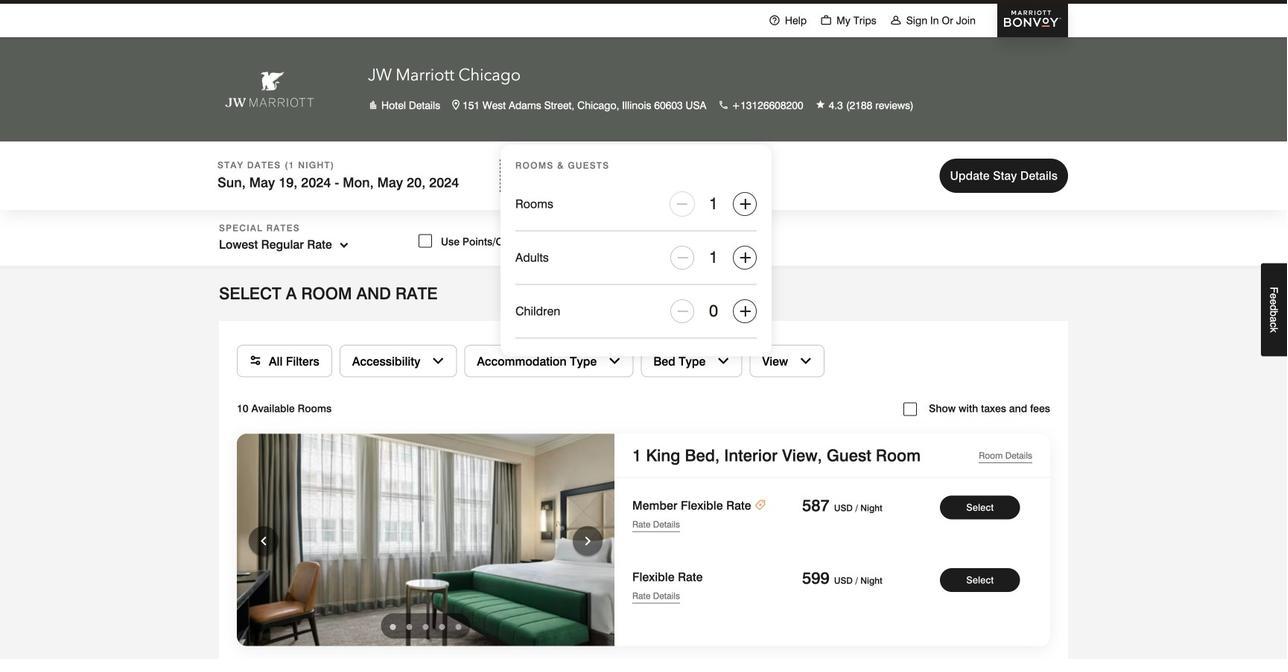 Task type: describe. For each thing, give the bounding box(es) containing it.
2 arrow down image from the left
[[718, 354, 730, 369]]

2 arrow down image from the left
[[800, 354, 812, 369]]

go to last slide image
[[255, 531, 273, 551]]



Task type: locate. For each thing, give the bounding box(es) containing it.
1 thin image from the left
[[769, 15, 781, 26]]

None search field
[[0, 142, 1287, 356]]

region
[[0, 434, 615, 646]]

1 horizontal spatial arrow down image
[[800, 354, 812, 369]]

arrow down image
[[609, 354, 621, 369], [718, 354, 730, 369]]

1 arrow down image from the left
[[609, 354, 621, 369]]

image1-king guest room image
[[237, 434, 615, 646]]

0 horizontal spatial arrow down image
[[432, 354, 444, 369]]

thin image
[[820, 15, 832, 26]]

select a slide to show tab list
[[381, 614, 470, 639]]

thin image
[[769, 15, 781, 26], [890, 15, 902, 26]]

dropdown down image
[[332, 237, 352, 253]]

member rates1x image
[[754, 498, 766, 513]]

jw marriott chicago image
[[225, 60, 314, 119]]

1 arrow down image from the left
[[432, 354, 444, 369]]

thin image left thin image
[[769, 15, 781, 26]]

thin image right thin image
[[890, 15, 902, 26]]

arrow down image
[[432, 354, 444, 369], [800, 354, 812, 369]]

next slide image
[[579, 531, 597, 551]]

1 horizontal spatial thin image
[[890, 15, 902, 26]]

0 horizontal spatial arrow down image
[[609, 354, 621, 369]]

1 horizontal spatial arrow down image
[[718, 354, 730, 369]]

2 thin image from the left
[[890, 15, 902, 26]]

0 horizontal spatial thin image
[[769, 15, 781, 26]]



Task type: vqa. For each thing, say whether or not it's contained in the screenshot.
SEARCH BOX
yes



